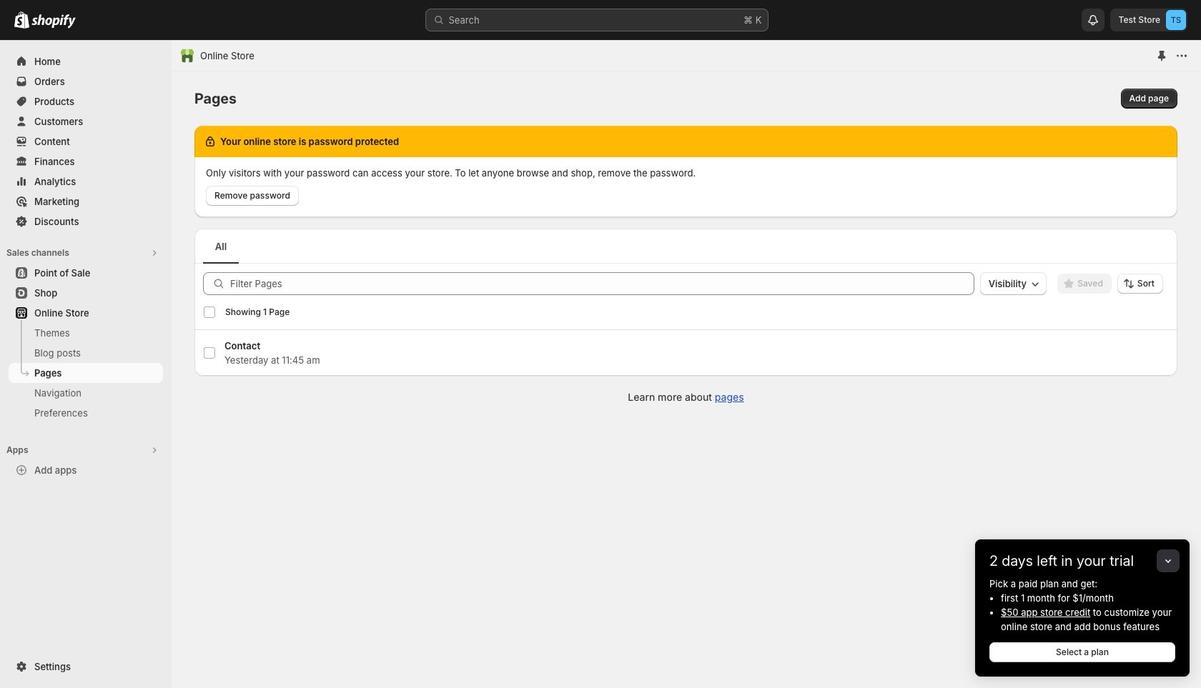 Task type: vqa. For each thing, say whether or not it's contained in the screenshot.
the Test Store icon
yes



Task type: locate. For each thing, give the bounding box(es) containing it.
shopify image
[[31, 14, 76, 29]]

shopify image
[[14, 11, 29, 29]]

test store image
[[1166, 10, 1187, 30]]



Task type: describe. For each thing, give the bounding box(es) containing it.
online store image
[[180, 49, 195, 63]]



